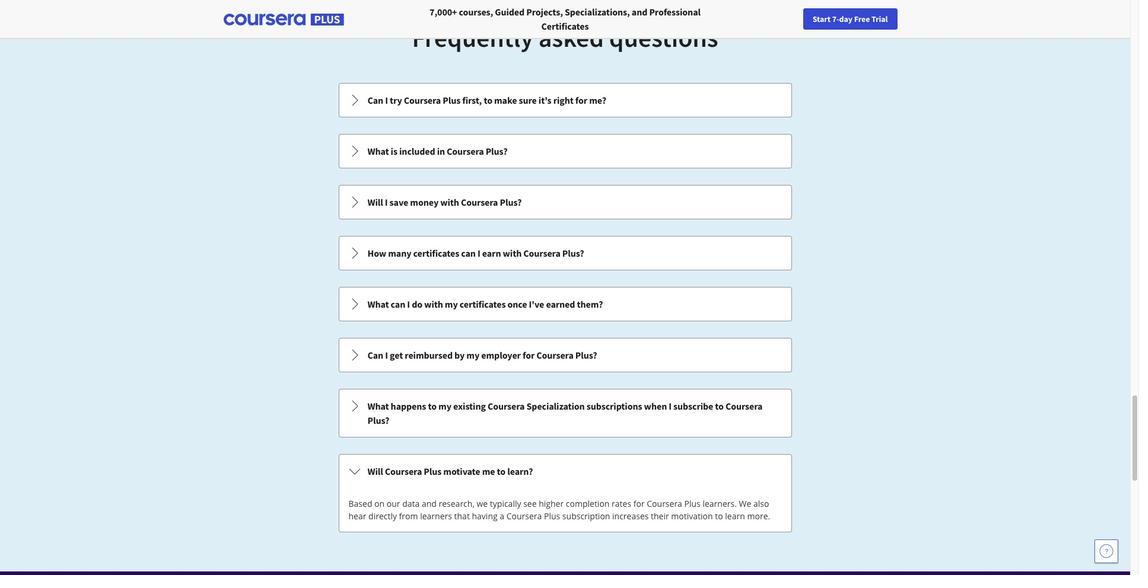 Task type: vqa. For each thing, say whether or not it's contained in the screenshot.
SUBSCRIPTIONS
yes



Task type: describe. For each thing, give the bounding box(es) containing it.
motivate
[[444, 466, 480, 478]]

subscribe
[[674, 401, 714, 412]]

higher
[[539, 499, 564, 510]]

start
[[813, 14, 831, 24]]

how many certificates can i earn with coursera plus?
[[368, 247, 584, 259]]

typically
[[490, 499, 521, 510]]

will coursera plus motivate me to learn? button
[[339, 455, 791, 488]]

free
[[854, 14, 870, 24]]

for inside 'based on our data and research, we typically see higher completion rates for coursera plus learners. we also hear directly from learners that having a coursera plus subscription increases their motivation to learn more.'
[[634, 499, 645, 510]]

career
[[895, 14, 918, 24]]

frequently asked questions
[[412, 21, 718, 54]]

on
[[375, 499, 385, 510]]

coursera down see at the bottom left of page
[[507, 511, 542, 522]]

can inside dropdown button
[[391, 299, 405, 310]]

what is included in coursera plus?
[[368, 145, 508, 157]]

when
[[644, 401, 667, 412]]

existing
[[453, 401, 486, 412]]

my for certificates
[[445, 299, 458, 310]]

will i save money with coursera plus? button
[[339, 186, 791, 219]]

coursera right subscribe
[[726, 401, 763, 412]]

based
[[349, 499, 372, 510]]

right
[[554, 94, 574, 106]]

me
[[482, 466, 495, 478]]

frequently
[[412, 21, 534, 54]]

we
[[739, 499, 752, 510]]

plus down higher on the bottom left
[[544, 511, 560, 522]]

plus up motivation at the right
[[685, 499, 701, 510]]

coursera right earn
[[524, 247, 561, 259]]

included
[[399, 145, 435, 157]]

that
[[454, 511, 470, 522]]

what happens to my existing coursera specialization subscriptions when i subscribe to coursera plus? button
[[339, 390, 791, 437]]

to right happens
[[428, 401, 437, 412]]

courses,
[[459, 6, 493, 18]]

learners
[[420, 511, 452, 522]]

them?
[[577, 299, 603, 310]]

new
[[877, 14, 893, 24]]

7-
[[833, 14, 840, 24]]

questions
[[609, 21, 718, 54]]

once
[[508, 299, 527, 310]]

research,
[[439, 499, 475, 510]]

your
[[860, 14, 876, 24]]

plus? inside dropdown button
[[576, 350, 597, 361]]

find your new career link
[[837, 12, 923, 27]]

start 7-day free trial button
[[803, 8, 898, 30]]

i inside dropdown button
[[407, 299, 410, 310]]

get
[[390, 350, 403, 361]]

how many certificates can i earn with coursera plus? button
[[339, 237, 791, 270]]

learners.
[[703, 499, 737, 510]]

day
[[840, 14, 853, 24]]

can inside dropdown button
[[461, 247, 476, 259]]

coursera right in
[[447, 145, 484, 157]]

happens
[[391, 401, 426, 412]]

certificates
[[542, 20, 589, 32]]

earn
[[482, 247, 501, 259]]

to inside "dropdown button"
[[497, 466, 506, 478]]

is
[[391, 145, 398, 157]]

i left save
[[385, 196, 388, 208]]

will coursera plus motivate me to learn?
[[368, 466, 533, 478]]

and inside 'based on our data and research, we typically see higher completion rates for coursera plus learners. we also hear directly from learners that having a coursera plus subscription increases their motivation to learn more.'
[[422, 499, 437, 510]]

plus? inside what happens to my existing coursera specialization subscriptions when i subscribe to coursera plus?
[[368, 415, 389, 427]]

sure
[[519, 94, 537, 106]]

can i try coursera plus first, to make sure it's right for me? button
[[339, 84, 791, 117]]

for inside dropdown button
[[576, 94, 588, 106]]

employer
[[481, 350, 521, 361]]

make
[[494, 94, 517, 106]]

coursera up their
[[647, 499, 682, 510]]

my inside what happens to my existing coursera specialization subscriptions when i subscribe to coursera plus?
[[439, 401, 452, 412]]

to inside 'based on our data and research, we typically see higher completion rates for coursera plus learners. we also hear directly from learners that having a coursera plus subscription increases their motivation to learn more.'
[[715, 511, 723, 522]]

do
[[412, 299, 423, 310]]

i left try
[[385, 94, 388, 106]]

subscriptions
[[587, 401, 642, 412]]

list containing can i try coursera plus first, to make sure it's right for me?
[[337, 82, 793, 534]]

to right subscribe
[[715, 401, 724, 412]]

more.
[[747, 511, 770, 522]]

i inside dropdown button
[[385, 350, 388, 361]]

professional
[[649, 6, 701, 18]]

what happens to my existing coursera specialization subscriptions when i subscribe to coursera plus?
[[368, 401, 763, 427]]

to right the first,
[[484, 94, 493, 106]]

their
[[651, 511, 669, 522]]

many
[[388, 247, 412, 259]]

asked
[[539, 21, 604, 54]]

for inside dropdown button
[[523, 350, 535, 361]]

me?
[[589, 94, 607, 106]]

specializations,
[[565, 6, 630, 18]]

7,000+ courses, guided projects, specializations, and professional certificates
[[430, 6, 701, 32]]



Task type: locate. For each thing, give the bounding box(es) containing it.
can inside dropdown button
[[368, 94, 383, 106]]

plus inside dropdown button
[[443, 94, 461, 106]]

i've
[[529, 299, 544, 310]]

0 horizontal spatial and
[[422, 499, 437, 510]]

our
[[387, 499, 400, 510]]

coursera inside "dropdown button"
[[385, 466, 422, 478]]

1 can from the top
[[368, 94, 383, 106]]

0 vertical spatial certificates
[[413, 247, 459, 259]]

1 vertical spatial can
[[368, 350, 383, 361]]

my right by
[[467, 350, 480, 361]]

learn?
[[508, 466, 533, 478]]

having
[[472, 511, 498, 522]]

what for what happens to my existing coursera specialization subscriptions when i subscribe to coursera plus?
[[368, 401, 389, 412]]

1 vertical spatial and
[[422, 499, 437, 510]]

what left do
[[368, 299, 389, 310]]

see
[[524, 499, 537, 510]]

my inside dropdown button
[[445, 299, 458, 310]]

1 vertical spatial will
[[368, 466, 383, 478]]

to right me
[[497, 466, 506, 478]]

also
[[754, 499, 769, 510]]

directly
[[369, 511, 397, 522]]

in
[[437, 145, 445, 157]]

how
[[368, 247, 386, 259]]

from
[[399, 511, 418, 522]]

my inside dropdown button
[[467, 350, 480, 361]]

based on our data and research, we typically see higher completion rates for coursera plus learners. we also hear directly from learners that having a coursera plus subscription increases their motivation to learn more.
[[349, 499, 770, 522]]

with inside "what can i do with my certificates once i've earned them?" dropdown button
[[424, 299, 443, 310]]

with right the 'money' at the top
[[440, 196, 459, 208]]

coursera inside dropdown button
[[537, 350, 574, 361]]

1 vertical spatial can
[[391, 299, 405, 310]]

coursera up 'data'
[[385, 466, 422, 478]]

with right do
[[424, 299, 443, 310]]

2 horizontal spatial for
[[634, 499, 645, 510]]

2 vertical spatial my
[[439, 401, 452, 412]]

guided
[[495, 6, 525, 18]]

it's
[[539, 94, 552, 106]]

1 vertical spatial certificates
[[460, 299, 506, 310]]

for left me?
[[576, 94, 588, 106]]

my right do
[[445, 299, 458, 310]]

certificates left once
[[460, 299, 506, 310]]

what for what is included in coursera plus?
[[368, 145, 389, 157]]

with inside how many certificates can i earn with coursera plus? dropdown button
[[503, 247, 522, 259]]

list
[[337, 82, 793, 534]]

2 can from the top
[[368, 350, 383, 361]]

coursera plus image
[[223, 14, 344, 26]]

can inside dropdown button
[[368, 350, 383, 361]]

can
[[461, 247, 476, 259], [391, 299, 405, 310]]

my
[[445, 299, 458, 310], [467, 350, 480, 361], [439, 401, 452, 412]]

1 what from the top
[[368, 145, 389, 157]]

for right employer
[[523, 350, 535, 361]]

will inside dropdown button
[[368, 196, 383, 208]]

we
[[477, 499, 488, 510]]

motivation
[[671, 511, 713, 522]]

0 vertical spatial what
[[368, 145, 389, 157]]

1 vertical spatial what
[[368, 299, 389, 310]]

i left get
[[385, 350, 388, 361]]

what inside what happens to my existing coursera specialization subscriptions when i subscribe to coursera plus?
[[368, 401, 389, 412]]

0 vertical spatial and
[[632, 6, 648, 18]]

can i get reimbursed by my employer for coursera plus?
[[368, 350, 597, 361]]

try
[[390, 94, 402, 106]]

reimbursed
[[405, 350, 453, 361]]

will i save money with coursera plus?
[[368, 196, 522, 208]]

can for can i try coursera plus first, to make sure it's right for me?
[[368, 94, 383, 106]]

1 will from the top
[[368, 196, 383, 208]]

coursera
[[404, 94, 441, 106], [447, 145, 484, 157], [461, 196, 498, 208], [524, 247, 561, 259], [537, 350, 574, 361], [488, 401, 525, 412], [726, 401, 763, 412], [385, 466, 422, 478], [647, 499, 682, 510], [507, 511, 542, 522]]

what inside dropdown button
[[368, 299, 389, 310]]

find
[[843, 14, 858, 24]]

2 vertical spatial with
[[424, 299, 443, 310]]

None search field
[[163, 7, 448, 31]]

will
[[368, 196, 383, 208], [368, 466, 383, 478]]

to down learners.
[[715, 511, 723, 522]]

0 vertical spatial my
[[445, 299, 458, 310]]

with right earn
[[503, 247, 522, 259]]

i inside what happens to my existing coursera specialization subscriptions when i subscribe to coursera plus?
[[669, 401, 672, 412]]

my left the existing
[[439, 401, 452, 412]]

find your new career
[[843, 14, 918, 24]]

i left do
[[407, 299, 410, 310]]

with
[[440, 196, 459, 208], [503, 247, 522, 259], [424, 299, 443, 310]]

to
[[484, 94, 493, 106], [428, 401, 437, 412], [715, 401, 724, 412], [497, 466, 506, 478], [715, 511, 723, 522]]

0 vertical spatial will
[[368, 196, 383, 208]]

plus?
[[486, 145, 508, 157], [500, 196, 522, 208], [563, 247, 584, 259], [576, 350, 597, 361], [368, 415, 389, 427]]

data
[[402, 499, 420, 510]]

1 horizontal spatial for
[[576, 94, 588, 106]]

coursera right the existing
[[488, 401, 525, 412]]

2 will from the top
[[368, 466, 383, 478]]

plus inside "dropdown button"
[[424, 466, 442, 478]]

certificates right many
[[413, 247, 459, 259]]

increases
[[612, 511, 649, 522]]

money
[[410, 196, 439, 208]]

can left earn
[[461, 247, 476, 259]]

and up learners
[[422, 499, 437, 510]]

completion
[[566, 499, 610, 510]]

coursera up specialization
[[537, 350, 574, 361]]

2 what from the top
[[368, 299, 389, 310]]

specialization
[[527, 401, 585, 412]]

by
[[455, 350, 465, 361]]

0 vertical spatial for
[[576, 94, 588, 106]]

help center image
[[1100, 545, 1114, 559]]

earned
[[546, 299, 575, 310]]

can for can i get reimbursed by my employer for coursera plus?
[[368, 350, 383, 361]]

will left save
[[368, 196, 383, 208]]

my for employer
[[467, 350, 480, 361]]

can left get
[[368, 350, 383, 361]]

plus left the first,
[[443, 94, 461, 106]]

projects,
[[527, 6, 563, 18]]

0 horizontal spatial for
[[523, 350, 535, 361]]

certificates inside dropdown button
[[413, 247, 459, 259]]

1 vertical spatial for
[[523, 350, 535, 361]]

what is included in coursera plus? button
[[339, 135, 791, 168]]

certificates
[[413, 247, 459, 259], [460, 299, 506, 310]]

what left is at top
[[368, 145, 389, 157]]

7,000+
[[430, 6, 457, 18]]

what
[[368, 145, 389, 157], [368, 299, 389, 310], [368, 401, 389, 412]]

can i get reimbursed by my employer for coursera plus? button
[[339, 339, 791, 372]]

0 vertical spatial can
[[368, 94, 383, 106]]

will for will coursera plus motivate me to learn?
[[368, 466, 383, 478]]

with for certificates
[[424, 299, 443, 310]]

what left happens
[[368, 401, 389, 412]]

plus left "motivate" at bottom
[[424, 466, 442, 478]]

what for what can i do with my certificates once i've earned them?
[[368, 299, 389, 310]]

for up the 'increases'
[[634, 499, 645, 510]]

trial
[[872, 14, 888, 24]]

0 vertical spatial with
[[440, 196, 459, 208]]

i right when
[[669, 401, 672, 412]]

coursera up how many certificates can i earn with coursera plus?
[[461, 196, 498, 208]]

0 horizontal spatial can
[[391, 299, 405, 310]]

what can i do with my certificates once i've earned them?
[[368, 299, 603, 310]]

hear
[[349, 511, 366, 522]]

learn
[[725, 511, 745, 522]]

will for will i save money with coursera plus?
[[368, 196, 383, 208]]

with inside will i save money with coursera plus? dropdown button
[[440, 196, 459, 208]]

subscription
[[563, 511, 610, 522]]

0 vertical spatial can
[[461, 247, 476, 259]]

and
[[632, 6, 648, 18], [422, 499, 437, 510]]

will up on
[[368, 466, 383, 478]]

plus
[[443, 94, 461, 106], [424, 466, 442, 478], [685, 499, 701, 510], [544, 511, 560, 522]]

1 horizontal spatial can
[[461, 247, 476, 259]]

1 vertical spatial my
[[467, 350, 480, 361]]

1 horizontal spatial and
[[632, 6, 648, 18]]

what can i do with my certificates once i've earned them? button
[[339, 288, 791, 321]]

can i try coursera plus first, to make sure it's right for me?
[[368, 94, 607, 106]]

3 what from the top
[[368, 401, 389, 412]]

and inside 7,000+ courses, guided projects, specializations, and professional certificates
[[632, 6, 648, 18]]

save
[[390, 196, 408, 208]]

for
[[576, 94, 588, 106], [523, 350, 535, 361], [634, 499, 645, 510]]

2 vertical spatial what
[[368, 401, 389, 412]]

coursera right try
[[404, 94, 441, 106]]

start 7-day free trial
[[813, 14, 888, 24]]

rates
[[612, 499, 631, 510]]

can
[[368, 94, 383, 106], [368, 350, 383, 361]]

with for plus?
[[440, 196, 459, 208]]

first,
[[462, 94, 482, 106]]

can left try
[[368, 94, 383, 106]]

i left earn
[[478, 247, 481, 259]]

can left do
[[391, 299, 405, 310]]

2 vertical spatial for
[[634, 499, 645, 510]]

and up the questions
[[632, 6, 648, 18]]

will inside "dropdown button"
[[368, 466, 383, 478]]

certificates inside dropdown button
[[460, 299, 506, 310]]

a
[[500, 511, 505, 522]]

1 vertical spatial with
[[503, 247, 522, 259]]



